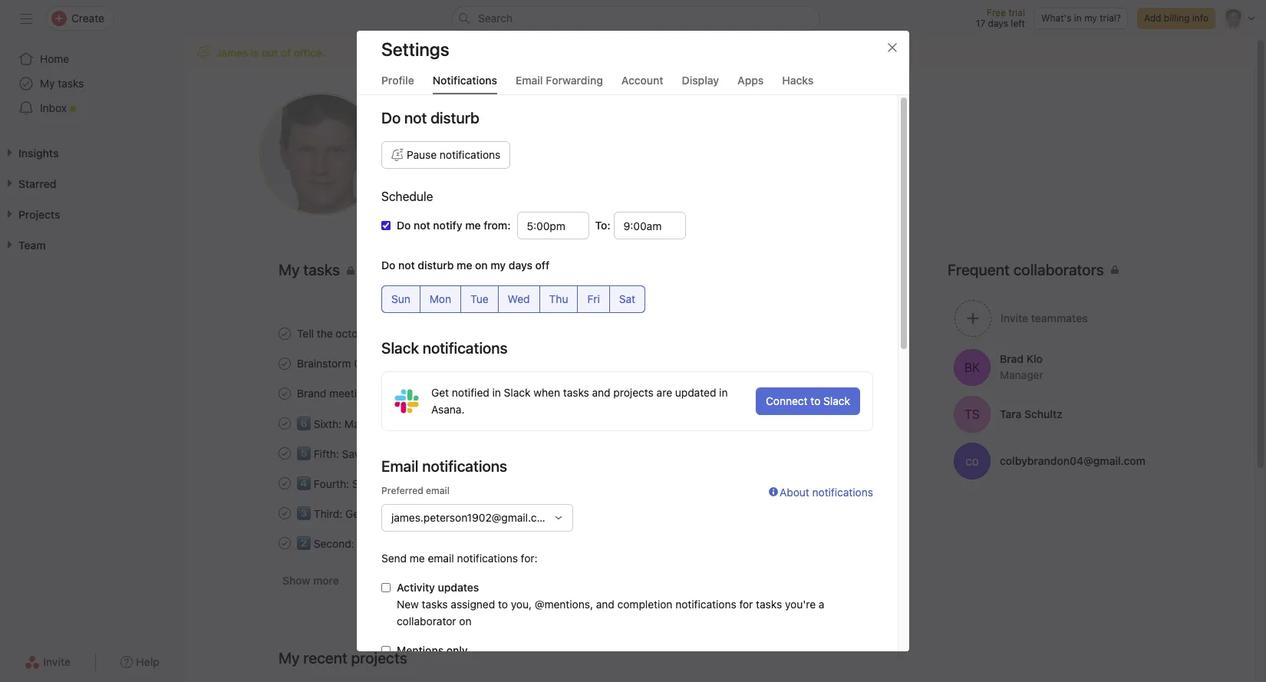 Task type: vqa. For each thing, say whether or not it's contained in the screenshot.
topmost 'mode'
no



Task type: locate. For each thing, give the bounding box(es) containing it.
1 vertical spatial you
[[507, 538, 525, 551]]

get notified in slack when tasks and projects are updated in asana.
[[432, 386, 728, 416]]

5 completed image from the top
[[276, 534, 294, 552]]

me inside button
[[884, 149, 900, 162]]

completed image left 6️⃣
[[276, 414, 294, 433]]

and left projects
[[592, 386, 611, 399]]

2 oct 30 from the top
[[855, 478, 885, 489]]

completed image left 5️⃣
[[276, 444, 294, 463]]

on left top
[[377, 478, 390, 491]]

completed image left tell
[[276, 324, 294, 343]]

you,
[[511, 598, 532, 611]]

0 vertical spatial on
[[475, 259, 488, 272]]

about
[[780, 486, 810, 499]]

0 horizontal spatial my
[[40, 77, 55, 90]]

0 horizontal spatial to
[[498, 598, 508, 611]]

1 completed checkbox from the top
[[276, 414, 294, 433]]

me down layout
[[410, 552, 425, 565]]

1 horizontal spatial my
[[1085, 12, 1098, 24]]

activity updates new tasks assigned to you, @mentions, and completion notifications for tasks you're a collaborator on
[[397, 581, 825, 628]]

for
[[490, 538, 504, 551], [740, 598, 754, 611]]

tasks down home
[[58, 77, 84, 90]]

updates
[[438, 581, 479, 594]]

team
[[468, 387, 492, 400]]

1 vertical spatial oct
[[855, 418, 871, 429]]

1 vertical spatial my
[[279, 650, 300, 667]]

1 horizontal spatial add
[[1145, 12, 1162, 24]]

slack
[[504, 386, 531, 399], [824, 395, 851, 408]]

add for add billing info
[[1145, 12, 1162, 24]]

1 vertical spatial the
[[396, 387, 412, 400]]

the for second:
[[382, 538, 398, 551]]

0 horizontal spatial slack
[[504, 386, 531, 399]]

completed image left brainstorm
[[276, 354, 294, 373]]

None checkbox
[[382, 584, 391, 593]]

in
[[1075, 12, 1083, 24], [493, 386, 501, 399], [720, 386, 728, 399], [476, 448, 485, 461]]

slack left when
[[504, 386, 531, 399]]

profile
[[442, 183, 473, 196]]

0 vertical spatial oct 30 button
[[855, 418, 885, 429]]

notifications inside activity updates new tasks assigned to you, @mentions, and completion notifications for tasks you're a collaborator on
[[676, 598, 737, 611]]

show more button
[[279, 567, 343, 595]]

of right top
[[412, 478, 422, 491]]

email
[[516, 74, 543, 87]]

oct for 4️⃣ fourth: stay on top of incoming work
[[855, 478, 871, 489]]

5 completed checkbox from the top
[[276, 474, 294, 493]]

james left is
[[216, 46, 248, 59]]

do not notify me from:
[[397, 219, 511, 232]]

1 vertical spatial me
[[457, 259, 473, 272]]

completed image left 2️⃣
[[276, 534, 294, 552]]

for right right
[[490, 538, 504, 551]]

0 horizontal spatial for
[[490, 538, 504, 551]]

oct 30 button for 4️⃣ fourth: stay on top of incoming work
[[855, 478, 885, 489]]

completed checkbox for tell
[[276, 324, 294, 343]]

0 vertical spatial oct 30
[[855, 418, 885, 429]]

notifications down right
[[457, 552, 518, 565]]

1 vertical spatial for
[[740, 598, 754, 611]]

0 horizontal spatial james
[[216, 46, 248, 59]]

0 vertical spatial to
[[811, 395, 821, 408]]

completed image for tell
[[276, 324, 294, 343]]

add left about
[[829, 149, 849, 162]]

for left you're
[[740, 598, 754, 611]]

1 vertical spatial add
[[829, 149, 849, 162]]

25
[[853, 388, 864, 399]]

1 horizontal spatial james
[[410, 106, 480, 135]]

do right do not notify me from: option
[[397, 219, 411, 232]]

1 vertical spatial oct 30
[[855, 478, 885, 489]]

2 oct 30 button from the top
[[855, 478, 885, 489]]

brainstorm
[[297, 357, 351, 370]]

oct down oct 25 – 27
[[855, 418, 871, 429]]

get right third:
[[346, 508, 363, 521]]

6 completed checkbox from the top
[[276, 534, 294, 552]]

get inside get notified in slack when tasks and projects are updated in asana.
[[432, 386, 449, 399]]

email down the "email notifications"
[[426, 485, 450, 497]]

5️⃣ fifth: save time by collaborating in asana
[[297, 448, 518, 461]]

add
[[1145, 12, 1162, 24], [829, 149, 849, 162]]

with left slack icon
[[373, 387, 393, 400]]

1 vertical spatial to
[[498, 598, 508, 611]]

1 vertical spatial work
[[473, 478, 497, 491]]

you're
[[786, 598, 816, 611]]

1 horizontal spatial to
[[811, 395, 821, 408]]

2 vertical spatial the
[[382, 538, 398, 551]]

my left the trial?
[[1085, 12, 1098, 24]]

my up inbox
[[40, 77, 55, 90]]

0 horizontal spatial of
[[281, 46, 291, 59]]

to
[[811, 395, 821, 408], [498, 598, 508, 611]]

the right tell
[[317, 327, 333, 340]]

oct for 6️⃣ sixth: make work manageable
[[855, 418, 871, 429]]

2 vertical spatial on
[[459, 615, 472, 628]]

0 vertical spatial not
[[414, 219, 431, 232]]

notifications right about
[[813, 486, 874, 499]]

james for james
[[410, 106, 480, 135]]

my
[[40, 77, 55, 90], [279, 650, 300, 667]]

1 completed image from the top
[[276, 324, 294, 343]]

not
[[414, 219, 431, 232], [399, 259, 415, 272]]

2 completed image from the top
[[276, 384, 294, 403]]

settings
[[382, 38, 450, 60]]

1 vertical spatial with
[[418, 508, 439, 521]]

Completed checkbox
[[276, 414, 294, 433], [276, 504, 294, 523]]

add inside 'button'
[[1145, 12, 1162, 24]]

completed image
[[276, 354, 294, 373], [276, 414, 294, 433], [276, 444, 294, 463]]

my tasks link
[[9, 71, 175, 96]]

the for meeting
[[396, 387, 412, 400]]

in right the what's
[[1075, 12, 1083, 24]]

slack left 25
[[824, 395, 851, 408]]

completed image for 2️⃣
[[276, 534, 294, 552]]

what's in my trial? button
[[1035, 8, 1129, 29]]

ja
[[300, 129, 342, 180]]

3 completed image from the top
[[276, 474, 294, 493]]

oct 30 button down –
[[855, 418, 885, 429]]

tasks right when
[[563, 386, 590, 399]]

1 vertical spatial james
[[410, 106, 480, 135]]

the up send
[[382, 538, 398, 551]]

completed checkbox left tell
[[276, 324, 294, 343]]

do down profile button
[[382, 109, 401, 127]]

in right updated
[[720, 386, 728, 399]]

get
[[432, 386, 449, 399], [346, 508, 363, 521]]

my left the days off
[[491, 259, 506, 272]]

california
[[354, 357, 401, 370]]

not left disturb
[[399, 259, 415, 272]]

completed image for brainstorm
[[276, 354, 294, 373]]

1 horizontal spatial for
[[740, 598, 754, 611]]

completed checkbox left 4️⃣
[[276, 474, 294, 493]]

30
[[874, 418, 885, 429], [874, 478, 885, 489]]

1 completed image from the top
[[276, 354, 294, 373]]

notifications right completion
[[676, 598, 737, 611]]

0 vertical spatial me
[[884, 149, 900, 162]]

drisco's drinks link
[[774, 386, 845, 401]]

oct 30
[[855, 418, 885, 429], [855, 478, 885, 489]]

None text field
[[614, 212, 686, 240]]

tasks left you're
[[756, 598, 783, 611]]

notifications inside dropdown button
[[440, 148, 501, 161]]

the down cola
[[396, 387, 412, 400]]

3 completed checkbox from the top
[[276, 384, 294, 403]]

edit profile
[[420, 183, 473, 196]]

4 completed checkbox from the top
[[276, 444, 294, 463]]

oct 30 down –
[[855, 418, 885, 429]]

completed image left 4️⃣
[[276, 474, 294, 493]]

None text field
[[517, 212, 589, 240]]

fri
[[588, 293, 600, 306]]

completed checkbox left 5️⃣
[[276, 444, 294, 463]]

for:
[[521, 552, 538, 565]]

and left completion
[[596, 598, 615, 611]]

on inside activity updates new tasks assigned to you, @mentions, and completion notifications for tasks you're a collaborator on
[[459, 615, 472, 628]]

0 horizontal spatial add
[[829, 149, 849, 162]]

2 vertical spatial do
[[382, 259, 396, 272]]

1 vertical spatial email
[[428, 552, 454, 565]]

work right make
[[374, 418, 398, 431]]

me from:
[[465, 219, 511, 232]]

4 completed image from the top
[[276, 504, 294, 523]]

1 horizontal spatial work
[[473, 478, 497, 491]]

1 vertical spatial completed checkbox
[[276, 504, 294, 523]]

days
[[989, 18, 1009, 29]]

you left love
[[379, 327, 397, 340]]

completed image left brand
[[276, 384, 294, 403]]

to:
[[596, 219, 611, 232]]

1 vertical spatial on
[[377, 478, 390, 491]]

my for my tasks
[[40, 77, 55, 90]]

1 vertical spatial of
[[412, 478, 422, 491]]

1 vertical spatial get
[[346, 508, 363, 521]]

1 vertical spatial oct 30 button
[[855, 478, 885, 489]]

sections
[[442, 508, 484, 521]]

oct right about
[[855, 478, 871, 489]]

collaborator
[[397, 615, 457, 628]]

completed image
[[276, 324, 294, 343], [276, 384, 294, 403], [276, 474, 294, 493], [276, 504, 294, 523], [276, 534, 294, 552]]

beverage
[[425, 149, 472, 162]]

my inside global element
[[40, 77, 55, 90]]

1 horizontal spatial with
[[418, 508, 439, 521]]

my
[[1085, 12, 1098, 24], [491, 259, 506, 272]]

my left recent projects
[[279, 650, 300, 667]]

email
[[426, 485, 450, 497], [428, 552, 454, 565]]

of right "out"
[[281, 46, 291, 59]]

1 vertical spatial 30
[[874, 478, 885, 489]]

get up asana.
[[432, 386, 449, 399]]

0 vertical spatial of
[[281, 46, 291, 59]]

0 vertical spatial completed checkbox
[[276, 414, 294, 433]]

on down assigned
[[459, 615, 472, 628]]

oct left 25
[[834, 388, 850, 399]]

james.peterson1902@gmail.com
[[392, 511, 553, 524]]

tara schultz
[[1001, 407, 1063, 420]]

do up the sun
[[382, 259, 396, 272]]

0 horizontal spatial my
[[491, 259, 506, 272]]

drisco's drinks
[[780, 387, 845, 399]]

0 vertical spatial my
[[40, 77, 55, 90]]

completed checkbox left brand
[[276, 384, 294, 403]]

completed checkbox left 3️⃣
[[276, 504, 294, 523]]

forwarding
[[546, 74, 603, 87]]

2 completed checkbox from the top
[[276, 504, 294, 523]]

in right the team at the bottom
[[493, 386, 501, 399]]

email down that's
[[428, 552, 454, 565]]

drisco's
[[780, 387, 815, 399]]

notifications
[[440, 148, 501, 161], [813, 486, 874, 499], [457, 552, 518, 565], [676, 598, 737, 611]]

1 completed checkbox from the top
[[276, 324, 294, 343]]

1 horizontal spatial get
[[432, 386, 449, 399]]

me right about
[[884, 149, 900, 162]]

pause notifications
[[407, 148, 501, 161]]

mentions
[[397, 644, 444, 657]]

Mentions only checkbox
[[382, 647, 391, 656]]

1 horizontal spatial slack
[[824, 395, 851, 408]]

1 oct 30 from the top
[[855, 418, 885, 429]]

brewer
[[475, 149, 510, 162]]

oct 30 right about
[[855, 478, 885, 489]]

asana.
[[432, 403, 465, 416]]

hide sidebar image
[[20, 12, 32, 25]]

completed image for 3️⃣
[[276, 504, 294, 523]]

with down preferred email
[[418, 508, 439, 521]]

0 horizontal spatial get
[[346, 508, 363, 521]]

of
[[281, 46, 291, 59], [412, 478, 422, 491]]

1 oct 30 button from the top
[[855, 418, 885, 429]]

0 vertical spatial do
[[382, 109, 401, 127]]

home
[[40, 52, 69, 65]]

3 completed image from the top
[[276, 444, 294, 463]]

add inside button
[[829, 149, 849, 162]]

are
[[657, 386, 673, 399]]

2 completed image from the top
[[276, 414, 294, 433]]

0 vertical spatial with
[[373, 387, 393, 400]]

add billing info button
[[1138, 8, 1216, 29]]

do for do not notify me from:
[[397, 219, 411, 232]]

2 30 from the top
[[874, 478, 885, 489]]

2 completed checkbox from the top
[[276, 354, 294, 373]]

2 horizontal spatial me
[[884, 149, 900, 162]]

oct 30 button right about
[[855, 478, 885, 489]]

completed image for 4️⃣
[[276, 474, 294, 493]]

slack icon image
[[395, 389, 419, 414]]

completed checkbox left 6️⃣
[[276, 414, 294, 433]]

in left 'asana'
[[476, 448, 485, 461]]

1 vertical spatial and
[[596, 598, 615, 611]]

1 vertical spatial completed image
[[276, 414, 294, 433]]

oct 30 button
[[855, 418, 885, 429], [855, 478, 885, 489]]

add left billing
[[1145, 12, 1162, 24]]

not disturb
[[405, 109, 480, 127]]

0 vertical spatial email
[[426, 485, 450, 497]]

2 vertical spatial oct
[[855, 478, 871, 489]]

0 vertical spatial james
[[216, 46, 248, 59]]

james up pause notifications dropdown button
[[410, 106, 480, 135]]

1 horizontal spatial my
[[279, 650, 300, 667]]

global element
[[0, 38, 184, 130]]

apps
[[738, 74, 764, 87]]

not left notify
[[414, 219, 431, 232]]

wed
[[508, 293, 530, 306]]

activity
[[397, 581, 435, 594]]

2 vertical spatial completed image
[[276, 444, 294, 463]]

0 vertical spatial you
[[379, 327, 397, 340]]

1 vertical spatial not
[[399, 259, 415, 272]]

1 horizontal spatial me
[[457, 259, 473, 272]]

4️⃣
[[297, 478, 311, 491]]

brand meeting with the marketing team
[[297, 387, 492, 400]]

sat
[[620, 293, 636, 306]]

2️⃣
[[297, 538, 311, 551]]

0 vertical spatial get
[[432, 386, 449, 399]]

completed checkbox left brainstorm
[[276, 354, 294, 373]]

third:
[[314, 508, 343, 521]]

tasks
[[58, 77, 84, 90], [563, 386, 590, 399], [422, 598, 448, 611], [756, 598, 783, 611]]

fifth:
[[314, 448, 339, 461]]

me right disturb
[[457, 259, 473, 272]]

on up the tue
[[475, 259, 488, 272]]

5️⃣
[[297, 448, 311, 461]]

0 vertical spatial and
[[592, 386, 611, 399]]

0 vertical spatial work
[[374, 418, 398, 431]]

–
[[867, 388, 872, 399]]

work down 'asana'
[[473, 478, 497, 491]]

0 vertical spatial my
[[1085, 12, 1098, 24]]

notifications up the profile
[[440, 148, 501, 161]]

0 vertical spatial completed image
[[276, 354, 294, 373]]

0 horizontal spatial with
[[373, 387, 393, 400]]

tasks inside global element
[[58, 77, 84, 90]]

0 vertical spatial 30
[[874, 418, 885, 429]]

1 30 from the top
[[874, 418, 885, 429]]

you up for:
[[507, 538, 525, 551]]

2 horizontal spatial on
[[475, 259, 488, 272]]

completed image left 3️⃣
[[276, 504, 294, 523]]

my recent projects
[[279, 650, 408, 667]]

billing
[[1165, 12, 1191, 24]]

0 horizontal spatial me
[[410, 552, 425, 565]]

love
[[400, 327, 420, 340]]

0 vertical spatial add
[[1145, 12, 1162, 24]]

1 horizontal spatial on
[[459, 615, 472, 628]]

completed checkbox left 2️⃣
[[276, 534, 294, 552]]

the
[[317, 327, 333, 340], [396, 387, 412, 400], [382, 538, 398, 551]]

1 vertical spatial my
[[491, 259, 506, 272]]

email forwarding
[[516, 74, 603, 87]]

Completed checkbox
[[276, 324, 294, 343], [276, 354, 294, 373], [276, 384, 294, 403], [276, 444, 294, 463], [276, 474, 294, 493], [276, 534, 294, 552]]

hacks button
[[783, 74, 814, 94]]

1 vertical spatial do
[[397, 219, 411, 232]]



Task type: describe. For each thing, give the bounding box(es) containing it.
my tasks
[[279, 261, 340, 279]]

6️⃣ sixth: make work manageable
[[297, 418, 461, 431]]

profile button
[[382, 74, 414, 94]]

completed checkbox for brand
[[276, 384, 294, 403]]

for inside activity updates new tasks assigned to you, @mentions, and completion notifications for tasks you're a collaborator on
[[740, 598, 754, 611]]

inbox
[[40, 101, 67, 114]]

my inside 'button'
[[1085, 12, 1098, 24]]

1 horizontal spatial of
[[412, 478, 422, 491]]

30 for 6️⃣ sixth: make work manageable
[[874, 418, 885, 429]]

3️⃣
[[297, 508, 311, 521]]

assigned
[[451, 598, 495, 611]]

display button
[[682, 74, 720, 94]]

oct 25 – 27
[[834, 388, 885, 399]]

completed checkbox for 4️⃣
[[276, 474, 294, 493]]

completed checkbox for 6️⃣
[[276, 414, 294, 433]]

drinks
[[818, 387, 845, 399]]

thu
[[550, 293, 569, 306]]

manageable
[[401, 418, 461, 431]]

can
[[523, 149, 543, 162]]

oct 30 button for 6️⃣ sixth: make work manageable
[[855, 418, 885, 429]]

do for do not disturb
[[382, 109, 401, 127]]

find
[[357, 538, 379, 551]]

save
[[342, 448, 366, 461]]

trial?
[[1101, 12, 1122, 24]]

ts
[[965, 407, 980, 421]]

james is out of office.
[[216, 46, 325, 59]]

27
[[875, 388, 885, 399]]

3️⃣ third: get organized with sections
[[297, 508, 484, 521]]

0 vertical spatial oct
[[834, 388, 850, 399]]

do not disturb me on my days off
[[382, 259, 550, 272]]

0 horizontal spatial you
[[379, 327, 397, 340]]

search
[[478, 12, 513, 25]]

completed checkbox for 2️⃣
[[276, 534, 294, 552]]

ja button
[[260, 93, 382, 216]]

profile
[[382, 74, 414, 87]]

completed image for brand
[[276, 384, 294, 403]]

brand
[[297, 387, 327, 400]]

tasks up collaborator
[[422, 598, 448, 611]]

search button
[[452, 6, 821, 31]]

marketing
[[415, 387, 465, 400]]

james for james is out of office.
[[216, 46, 248, 59]]

top
[[392, 478, 409, 491]]

colbybrandon04@gmail.com
[[1001, 454, 1146, 467]]

brainstorm california cola flavors
[[297, 357, 462, 370]]

inbox link
[[9, 96, 175, 121]]

0 vertical spatial the
[[317, 327, 333, 340]]

edit
[[420, 183, 439, 196]]

send me email notifications for:
[[382, 552, 538, 565]]

in inside what's in my trial? 'button'
[[1075, 12, 1083, 24]]

invite button
[[15, 649, 81, 676]]

email notifications
[[382, 458, 508, 475]]

slack inside get notified in slack when tasks and projects are updated in asana.
[[504, 386, 531, 399]]

to inside activity updates new tasks assigned to you, @mentions, and completion notifications for tasks you're a collaborator on
[[498, 598, 508, 611]]

notifications button
[[433, 74, 498, 94]]

make
[[345, 418, 371, 431]]

brad klo
[[1001, 352, 1043, 365]]

account button
[[622, 74, 664, 94]]

hacks
[[783, 74, 814, 87]]

2 vertical spatial me
[[410, 552, 425, 565]]

tell
[[297, 327, 314, 340]]

connect to slack link
[[756, 388, 861, 415]]

james.peterson1902@gmail.com button
[[382, 504, 574, 532]]

co
[[966, 454, 980, 468]]

1 horizontal spatial you
[[507, 538, 525, 551]]

octopus
[[336, 327, 376, 340]]

2️⃣ second: find the layout that's right for you
[[297, 538, 525, 551]]

completed image for 6️⃣
[[276, 414, 294, 433]]

show more
[[283, 574, 339, 587]]

about notifications
[[780, 486, 874, 499]]

send
[[382, 552, 407, 565]]

tell the octopus you love them
[[297, 327, 448, 340]]

oct 30 for 6️⃣ sixth: make work manageable
[[855, 418, 885, 429]]

new
[[397, 598, 419, 611]]

notify
[[433, 219, 463, 232]]

by
[[393, 448, 406, 461]]

notifications
[[433, 74, 498, 87]]

only
[[447, 644, 468, 657]]

fourth:
[[314, 478, 349, 491]]

second:
[[314, 538, 355, 551]]

asana
[[488, 448, 518, 461]]

not for disturb
[[399, 259, 415, 272]]

preferred email
[[382, 485, 450, 497]]

add for add about me
[[829, 149, 849, 162]]

and inside get notified in slack when tasks and projects are updated in asana.
[[592, 386, 611, 399]]

free trial 17 days left
[[977, 7, 1026, 29]]

and inside activity updates new tasks assigned to you, @mentions, and completion notifications for tasks you're a collaborator on
[[596, 598, 615, 611]]

pause notifications button
[[382, 141, 511, 169]]

search list box
[[452, 6, 821, 31]]

recent projects
[[304, 650, 408, 667]]

tasks inside get notified in slack when tasks and projects are updated in asana.
[[563, 386, 590, 399]]

not for notify
[[414, 219, 431, 232]]

0 horizontal spatial on
[[377, 478, 390, 491]]

connect to slack
[[766, 395, 851, 408]]

completed image for 5️⃣
[[276, 444, 294, 463]]

oct 30 for 4️⃣ fourth: stay on top of incoming work
[[855, 478, 885, 489]]

completed checkbox for brainstorm
[[276, 354, 294, 373]]

30 for 4️⃣ fourth: stay on top of incoming work
[[874, 478, 885, 489]]

completed checkbox for 3️⃣
[[276, 504, 294, 523]]

email forwarding button
[[516, 74, 603, 94]]

0 horizontal spatial work
[[374, 418, 398, 431]]

Do not notify me from: checkbox
[[382, 221, 391, 230]]

tue
[[471, 293, 489, 306]]

completed checkbox for 5️⃣
[[276, 444, 294, 463]]

0 vertical spatial for
[[490, 538, 504, 551]]

updated
[[676, 386, 717, 399]]

when
[[534, 386, 561, 399]]

connect
[[766, 395, 808, 408]]

sixth:
[[314, 418, 342, 431]]

my for my recent projects
[[279, 650, 300, 667]]

layout
[[400, 538, 430, 551]]

sun
[[392, 293, 411, 306]]

close image
[[887, 41, 899, 54]]

left
[[1012, 18, 1026, 29]]

edit profile button
[[410, 176, 483, 204]]

pause
[[407, 148, 437, 161]]

mentions only
[[397, 644, 468, 657]]

do for do not disturb me on my days off
[[382, 259, 396, 272]]

projects
[[614, 386, 654, 399]]

office.
[[294, 46, 325, 59]]

6️⃣
[[297, 418, 311, 431]]



